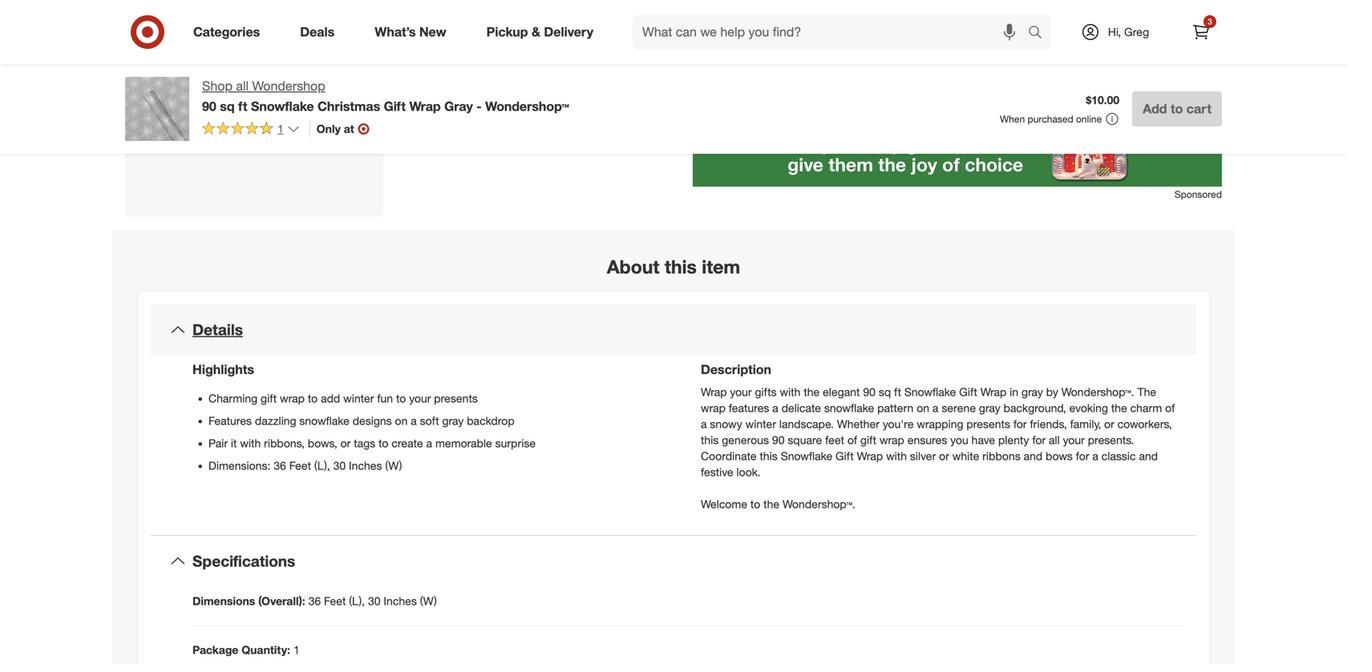 Task type: describe. For each thing, give the bounding box(es) containing it.
for inside the "already have this product? snap a pic for all to see!"
[[247, 63, 267, 81]]

item inside button
[[1196, 17, 1215, 29]]

2 horizontal spatial gray
[[1022, 386, 1043, 400]]

only
[[317, 122, 341, 136]]

shop
[[202, 78, 233, 94]]

all inside the "already have this product? snap a pic for all to see!"
[[272, 63, 288, 81]]

0 vertical spatial winter
[[343, 392, 374, 406]]

whether
[[837, 418, 880, 432]]

cart
[[1187, 101, 1212, 117]]

pickup & delivery
[[487, 24, 594, 40]]

look.
[[737, 466, 761, 480]]

it
[[231, 437, 237, 451]]

snowflake inside wrap your gifts with the elegant 90 sq ft snowflake gift wrap in gray by wondershop™. the wrap features a delicate snowflake pattern on a serene gray background, evoking the charm of a snowy winter landscape. whether you're wrapping presents for friends, family, or coworkers, this generous 90 square feet of gift wrap ensures you have plenty for all your presents. coordinate this snowflake gift wrap with silver or white ribbons and bows for a classic and festive look.
[[824, 402, 875, 416]]

the
[[1138, 386, 1157, 400]]

1 horizontal spatial gray
[[979, 402, 1001, 416]]

0 horizontal spatial gray
[[442, 415, 464, 429]]

festive
[[701, 466, 734, 480]]

3 link
[[1184, 14, 1219, 50]]

a inside the "already have this product? snap a pic for all to see!"
[[208, 63, 217, 81]]

by
[[1047, 386, 1059, 400]]

1 link
[[202, 121, 300, 139]]

photo
[[275, 114, 308, 130]]

for up 'plenty'
[[1014, 418, 1027, 432]]

0 horizontal spatial your
[[409, 392, 431, 406]]

new
[[419, 24, 446, 40]]

2 horizontal spatial with
[[886, 450, 907, 464]]

when purchased online
[[1000, 113, 1102, 125]]

purchased
[[1028, 113, 1074, 125]]

wrap inside shop all wondershop 90 sq ft snowflake christmas gift wrap gray - wondershop™
[[409, 99, 441, 114]]

hi, greg
[[1108, 25, 1150, 39]]

charm
[[1131, 402, 1163, 416]]

1 horizontal spatial 90
[[772, 434, 785, 448]]

0 horizontal spatial on
[[395, 415, 408, 429]]

highlights
[[193, 362, 254, 378]]

0 vertical spatial gift
[[261, 392, 277, 406]]

1 vertical spatial the
[[1112, 402, 1128, 416]]

ft inside wrap your gifts with the elegant 90 sq ft snowflake gift wrap in gray by wondershop™. the wrap features a delicate snowflake pattern on a serene gray background, evoking the charm of a snowy winter landscape. whether you're wrapping presents for friends, family, or coworkers, this generous 90 square feet of gift wrap ensures you have plenty for all your presents. coordinate this snowflake gift wrap with silver or white ribbons and bows for a classic and festive look.
[[894, 386, 902, 400]]

gifts
[[755, 386, 777, 400]]

to inside the "already have this product? snap a pic for all to see!"
[[293, 63, 307, 81]]

package
[[193, 644, 239, 658]]

0 vertical spatial 30
[[333, 459, 346, 474]]

0 vertical spatial of
[[1166, 402, 1175, 416]]

about this item
[[607, 256, 740, 279]]

1 horizontal spatial 36
[[308, 595, 321, 609]]

categories link
[[180, 14, 280, 50]]

1 and from the left
[[1024, 450, 1043, 464]]

already have this product? snap a pic for all to see!
[[158, 37, 351, 81]]

2 horizontal spatial wrap
[[880, 434, 905, 448]]

What can we help you find? suggestions appear below search field
[[633, 14, 1032, 50]]

to left the add
[[308, 392, 318, 406]]

only at
[[317, 122, 354, 136]]

gift inside shop all wondershop 90 sq ft snowflake christmas gift wrap gray - wondershop™
[[384, 99, 406, 114]]

0 horizontal spatial with
[[240, 437, 261, 451]]

bows,
[[308, 437, 337, 451]]

presents.
[[1088, 434, 1135, 448]]

1 horizontal spatial with
[[780, 386, 801, 400]]

(overall):
[[258, 595, 305, 609]]

features dazzling snowflake designs on a soft gray backdrop
[[209, 415, 515, 429]]

2 and from the left
[[1139, 450, 1158, 464]]

a down gifts
[[773, 402, 779, 416]]

2 horizontal spatial your
[[1063, 434, 1085, 448]]

wondershop™
[[485, 99, 569, 114]]

add
[[321, 392, 340, 406]]

square
[[788, 434, 822, 448]]

90 inside shop all wondershop 90 sq ft snowflake christmas gift wrap gray - wondershop™
[[202, 99, 216, 114]]

surprise
[[495, 437, 536, 451]]

upload
[[229, 114, 271, 130]]

add to cart
[[1143, 101, 1212, 117]]

0 vertical spatial (w)
[[385, 459, 402, 474]]

0 horizontal spatial presents
[[434, 392, 478, 406]]

to right 'welcome'
[[751, 498, 761, 512]]

coordinate
[[701, 450, 757, 464]]

dimensions
[[193, 595, 255, 609]]

soft
[[420, 415, 439, 429]]

snowflake inside shop all wondershop 90 sq ft snowflake christmas gift wrap gray - wondershop™
[[251, 99, 314, 114]]

snap
[[167, 63, 204, 81]]

add for add item
[[1176, 17, 1194, 29]]

charming gift wrap to add winter fun to your presents
[[209, 392, 478, 406]]

package quantity: 1
[[193, 644, 300, 658]]

sq inside shop all wondershop 90 sq ft snowflake christmas gift wrap gray - wondershop™
[[220, 99, 235, 114]]

backdrop
[[467, 415, 515, 429]]

all inside shop all wondershop 90 sq ft snowflake christmas gift wrap gray - wondershop™
[[236, 78, 249, 94]]

search
[[1021, 26, 1060, 41]]

1 horizontal spatial the
[[804, 386, 820, 400]]

eligible
[[725, 15, 766, 31]]

welcome
[[701, 498, 748, 512]]

for right eligible
[[770, 15, 785, 31]]

1 vertical spatial (w)
[[420, 595, 437, 609]]

upload photo
[[229, 114, 308, 130]]

bows
[[1046, 450, 1073, 464]]

memorable
[[436, 437, 492, 451]]

all inside wrap your gifts with the elegant 90 sq ft snowflake gift wrap in gray by wondershop™. the wrap features a delicate snowflake pattern on a serene gray background, evoking the charm of a snowy winter landscape. whether you're wrapping presents for friends, family, or coworkers, this generous 90 square feet of gift wrap ensures you have plenty for all your presents. coordinate this snowflake gift wrap with silver or white ribbons and bows for a classic and festive look.
[[1049, 434, 1060, 448]]

deals link
[[287, 14, 355, 50]]

ft inside shop all wondershop 90 sq ft snowflake christmas gift wrap gray - wondershop™
[[238, 99, 247, 114]]

dimensions:
[[209, 459, 271, 474]]

a down the 'presents.'
[[1093, 450, 1099, 464]]

background,
[[1004, 402, 1067, 416]]

feet
[[825, 434, 845, 448]]

0 horizontal spatial wrap
[[280, 392, 305, 406]]

-
[[477, 99, 482, 114]]

0 vertical spatial 1
[[278, 122, 284, 136]]

ribbons,
[[264, 437, 305, 451]]

a right create
[[426, 437, 432, 451]]

hi,
[[1108, 25, 1122, 39]]

0 vertical spatial feet
[[289, 459, 311, 474]]

on inside wrap your gifts with the elegant 90 sq ft snowflake gift wrap in gray by wondershop™. the wrap features a delicate snowflake pattern on a serene gray background, evoking the charm of a snowy winter landscape. whether you're wrapping presents for friends, family, or coworkers, this generous 90 square feet of gift wrap ensures you have plenty for all your presents. coordinate this snowflake gift wrap with silver or white ribbons and bows for a classic and festive look.
[[917, 402, 930, 416]]

pair it with ribbons, bows, or tags to create a memorable surprise
[[209, 437, 536, 451]]

description
[[701, 362, 772, 378]]

what's
[[375, 24, 416, 40]]

add to cart button
[[1133, 91, 1222, 127]]

to right tags
[[379, 437, 389, 451]]

sq inside wrap your gifts with the elegant 90 sq ft snowflake gift wrap in gray by wondershop™. the wrap features a delicate snowflake pattern on a serene gray background, evoking the charm of a snowy winter landscape. whether you're wrapping presents for friends, family, or coworkers, this generous 90 square feet of gift wrap ensures you have plenty for all your presents. coordinate this snowflake gift wrap with silver or white ribbons and bows for a classic and festive look.
[[879, 386, 891, 400]]

dimensions: 36 feet (l), 30 inches (w)
[[209, 459, 402, 474]]

1 horizontal spatial 1
[[294, 644, 300, 658]]

$10.00
[[1086, 93, 1120, 107]]

about
[[607, 256, 660, 279]]

you're
[[883, 418, 914, 432]]

1 vertical spatial feet
[[324, 595, 346, 609]]

coworkers,
[[1118, 418, 1172, 432]]

specifications button
[[151, 537, 1197, 588]]

generous
[[722, 434, 769, 448]]

when
[[1000, 113, 1025, 125]]

wondershop
[[252, 78, 325, 94]]

2 horizontal spatial or
[[1105, 418, 1115, 432]]

a left soft
[[411, 415, 417, 429]]

plenty
[[999, 434, 1030, 448]]

add item button
[[1155, 11, 1222, 36]]

create
[[392, 437, 423, 451]]

details
[[193, 321, 243, 339]]

welcome to the wondershop™.
[[701, 498, 856, 512]]

1 horizontal spatial inches
[[384, 595, 417, 609]]

what's new link
[[361, 14, 467, 50]]

upload photo button
[[190, 104, 318, 140]]



Task type: vqa. For each thing, say whether or not it's contained in the screenshot.
right THE OF
yes



Task type: locate. For each thing, give the bounding box(es) containing it.
pair
[[209, 437, 228, 451]]

gift inside wrap your gifts with the elegant 90 sq ft snowflake gift wrap in gray by wondershop™. the wrap features a delicate snowflake pattern on a serene gray background, evoking the charm of a snowy winter landscape. whether you're wrapping presents for friends, family, or coworkers, this generous 90 square feet of gift wrap ensures you have plenty for all your presents. coordinate this snowflake gift wrap with silver or white ribbons and bows for a classic and festive look.
[[861, 434, 877, 448]]

1 horizontal spatial wondershop™.
[[1062, 386, 1135, 400]]

wrap up dazzling
[[280, 392, 305, 406]]

wrap your gifts with the elegant 90 sq ft snowflake gift wrap in gray by wondershop™. the wrap features a delicate snowflake pattern on a serene gray background, evoking the charm of a snowy winter landscape. whether you're wrapping presents for friends, family, or coworkers, this generous 90 square feet of gift wrap ensures you have plenty for all your presents. coordinate this snowflake gift wrap with silver or white ribbons and bows for a classic and festive look.
[[701, 386, 1175, 480]]

1 vertical spatial 36
[[308, 595, 321, 609]]

0 horizontal spatial gift
[[384, 99, 406, 114]]

gray
[[1022, 386, 1043, 400], [979, 402, 1001, 416], [442, 415, 464, 429]]

2 vertical spatial 90
[[772, 434, 785, 448]]

presents up 'plenty'
[[967, 418, 1011, 432]]

0 horizontal spatial (w)
[[385, 459, 402, 474]]

1 horizontal spatial (l),
[[349, 595, 365, 609]]

0 horizontal spatial and
[[1024, 450, 1043, 464]]

the left charm at the bottom
[[1112, 402, 1128, 416]]

on
[[917, 402, 930, 416], [395, 415, 408, 429]]

0 horizontal spatial inches
[[349, 459, 382, 474]]

snowflake up bows,
[[299, 415, 350, 429]]

0 vertical spatial wondershop™.
[[1062, 386, 1135, 400]]

your up soft
[[409, 392, 431, 406]]

0 horizontal spatial the
[[764, 498, 780, 512]]

0 vertical spatial add
[[1176, 17, 1194, 29]]

all down product?
[[272, 63, 288, 81]]

(w)
[[385, 459, 402, 474], [420, 595, 437, 609]]

0 horizontal spatial have
[[217, 37, 251, 56]]

(l), down bows,
[[314, 459, 330, 474]]

fun
[[377, 392, 393, 406]]

wondershop™. down square
[[783, 498, 856, 512]]

0 vertical spatial inches
[[349, 459, 382, 474]]

snowflake up serene
[[905, 386, 956, 400]]

wrap
[[280, 392, 305, 406], [701, 402, 726, 416], [880, 434, 905, 448]]

presents up soft
[[434, 392, 478, 406]]

0 vertical spatial 36
[[274, 459, 286, 474]]

2 vertical spatial snowflake
[[781, 450, 833, 464]]

gray right soft
[[442, 415, 464, 429]]

pattern
[[878, 402, 914, 416]]

0 horizontal spatial 36
[[274, 459, 286, 474]]

registries
[[789, 15, 842, 31]]

the
[[804, 386, 820, 400], [1112, 402, 1128, 416], [764, 498, 780, 512]]

have inside the "already have this product? snap a pic for all to see!"
[[217, 37, 251, 56]]

or up the 'presents.'
[[1105, 418, 1115, 432]]

image of 90 sq ft snowflake christmas gift wrap gray - wondershop™ image
[[125, 77, 189, 141]]

sq down shop
[[220, 99, 235, 114]]

gift right christmas
[[384, 99, 406, 114]]

to left 'see!'
[[293, 63, 307, 81]]

a up wrapping at right bottom
[[933, 402, 939, 416]]

36 right (overall):
[[308, 595, 321, 609]]

this up look.
[[760, 450, 778, 464]]

ribbons
[[983, 450, 1021, 464]]

gray up background,
[[1022, 386, 1043, 400]]

2 horizontal spatial 90
[[863, 386, 876, 400]]

pickup & delivery link
[[473, 14, 614, 50]]

and right classic
[[1139, 450, 1158, 464]]

friends,
[[1030, 418, 1067, 432]]

for
[[770, 15, 785, 31], [247, 63, 267, 81], [1014, 418, 1027, 432], [1033, 434, 1046, 448], [1076, 450, 1090, 464]]

quantity:
[[242, 644, 290, 658]]

add item
[[1176, 17, 1215, 29]]

1 vertical spatial snowflake
[[905, 386, 956, 400]]

0 vertical spatial item
[[1196, 17, 1215, 29]]

feet
[[289, 459, 311, 474], [324, 595, 346, 609]]

serene
[[942, 402, 976, 416]]

0 vertical spatial sq
[[220, 99, 235, 114]]

0 vertical spatial gift
[[384, 99, 406, 114]]

1 vertical spatial (l),
[[349, 595, 365, 609]]

or right silver
[[939, 450, 950, 464]]

gift
[[261, 392, 277, 406], [861, 434, 877, 448]]

2 horizontal spatial snowflake
[[905, 386, 956, 400]]

at a glance
[[693, 55, 762, 71]]

advertisement region
[[693, 126, 1222, 187]]

of
[[1166, 402, 1175, 416], [848, 434, 858, 448]]

1 horizontal spatial sq
[[879, 386, 891, 400]]

the right 'welcome'
[[764, 498, 780, 512]]

with right it
[[240, 437, 261, 451]]

this inside the "already have this product? snap a pic for all to see!"
[[255, 37, 281, 56]]

1 vertical spatial presents
[[967, 418, 1011, 432]]

wondershop™.
[[1062, 386, 1135, 400], [783, 498, 856, 512]]

36 down ribbons,
[[274, 459, 286, 474]]

and
[[1024, 450, 1043, 464], [1139, 450, 1158, 464]]

search button
[[1021, 14, 1060, 53]]

wrap down description
[[701, 386, 727, 400]]

1 horizontal spatial and
[[1139, 450, 1158, 464]]

wrap up snowy in the right of the page
[[701, 402, 726, 416]]

1 right upload
[[278, 122, 284, 136]]

add for add to cart
[[1143, 101, 1168, 117]]

snowflake down elegant
[[824, 402, 875, 416]]

online
[[1076, 113, 1102, 125]]

a left pic
[[208, 63, 217, 81]]

0 horizontal spatial add
[[1143, 101, 1168, 117]]

of down whether
[[848, 434, 858, 448]]

90 down shop
[[202, 99, 216, 114]]

1 vertical spatial of
[[848, 434, 858, 448]]

2 vertical spatial gift
[[836, 450, 854, 464]]

on up create
[[395, 415, 408, 429]]

1 vertical spatial wondershop™.
[[783, 498, 856, 512]]

to
[[293, 63, 307, 81], [1171, 101, 1183, 117], [308, 392, 318, 406], [396, 392, 406, 406], [379, 437, 389, 451], [751, 498, 761, 512]]

0 horizontal spatial 1
[[278, 122, 284, 136]]

for right pic
[[247, 63, 267, 81]]

your down family,
[[1063, 434, 1085, 448]]

with up delicate
[[780, 386, 801, 400]]

winter inside wrap your gifts with the elegant 90 sq ft snowflake gift wrap in gray by wondershop™. the wrap features a delicate snowflake pattern on a serene gray background, evoking the charm of a snowy winter landscape. whether you're wrapping presents for friends, family, or coworkers, this generous 90 square feet of gift wrap ensures you have plenty for all your presents. coordinate this snowflake gift wrap with silver or white ribbons and bows for a classic and festive look.
[[746, 418, 776, 432]]

1 vertical spatial winter
[[746, 418, 776, 432]]

1 vertical spatial gift
[[861, 434, 877, 448]]

add
[[1176, 17, 1194, 29], [1143, 101, 1168, 117]]

this right about
[[665, 256, 697, 279]]

1 horizontal spatial item
[[1196, 17, 1215, 29]]

sq up the pattern
[[879, 386, 891, 400]]

charming
[[209, 392, 258, 406]]

0 horizontal spatial gift
[[261, 392, 277, 406]]

0 vertical spatial ft
[[238, 99, 247, 114]]

1 horizontal spatial or
[[939, 450, 950, 464]]

1 vertical spatial gift
[[960, 386, 978, 400]]

add left 3
[[1176, 17, 1194, 29]]

0 horizontal spatial item
[[702, 256, 740, 279]]

feet right (overall):
[[324, 595, 346, 609]]

greg
[[1125, 25, 1150, 39]]

features
[[209, 415, 252, 429]]

snowflake down square
[[781, 450, 833, 464]]

wondershop™. inside wrap your gifts with the elegant 90 sq ft snowflake gift wrap in gray by wondershop™. the wrap features a delicate snowflake pattern on a serene gray background, evoking the charm of a snowy winter landscape. whether you're wrapping presents for friends, family, or coworkers, this generous 90 square feet of gift wrap ensures you have plenty for all your presents. coordinate this snowflake gift wrap with silver or white ribbons and bows for a classic and festive look.
[[1062, 386, 1135, 400]]

have up white
[[972, 434, 996, 448]]

at
[[344, 122, 354, 136]]

presents
[[434, 392, 478, 406], [967, 418, 1011, 432]]

1 horizontal spatial your
[[730, 386, 752, 400]]

wrap left 'in'
[[981, 386, 1007, 400]]

1 vertical spatial have
[[972, 434, 996, 448]]

pic
[[221, 63, 243, 81]]

1 horizontal spatial gift
[[836, 450, 854, 464]]

for right the bows
[[1076, 450, 1090, 464]]

inches
[[349, 459, 382, 474], [384, 595, 417, 609]]

and down 'plenty'
[[1024, 450, 1043, 464]]

wrapping
[[917, 418, 964, 432]]

delivery
[[544, 24, 594, 40]]

30
[[333, 459, 346, 474], [368, 595, 381, 609]]

white
[[953, 450, 980, 464]]

1 horizontal spatial snowflake
[[781, 450, 833, 464]]

a right at on the right of page
[[710, 55, 717, 71]]

1 horizontal spatial snowflake
[[824, 402, 875, 416]]

1 horizontal spatial winter
[[746, 418, 776, 432]]

0 horizontal spatial (l),
[[314, 459, 330, 474]]

0 vertical spatial presents
[[434, 392, 478, 406]]

have inside wrap your gifts with the elegant 90 sq ft snowflake gift wrap in gray by wondershop™. the wrap features a delicate snowflake pattern on a serene gray background, evoking the charm of a snowy winter landscape. whether you're wrapping presents for friends, family, or coworkers, this generous 90 square feet of gift wrap ensures you have plenty for all your presents. coordinate this snowflake gift wrap with silver or white ribbons and bows for a classic and festive look.
[[972, 434, 996, 448]]

all right shop
[[236, 78, 249, 94]]

with
[[780, 386, 801, 400], [240, 437, 261, 451], [886, 450, 907, 464]]

1 vertical spatial item
[[702, 256, 740, 279]]

silver
[[910, 450, 936, 464]]

0 horizontal spatial or
[[341, 437, 351, 451]]

the up delicate
[[804, 386, 820, 400]]

sponsored
[[1175, 189, 1222, 201]]

1 vertical spatial sq
[[879, 386, 891, 400]]

item up the details dropdown button
[[702, 256, 740, 279]]

1 horizontal spatial feet
[[324, 595, 346, 609]]

item right greg in the top of the page
[[1196, 17, 1215, 29]]

evoking
[[1070, 402, 1109, 416]]

1 horizontal spatial all
[[272, 63, 288, 81]]

item
[[1196, 17, 1215, 29], [702, 256, 740, 279]]

in
[[1010, 386, 1019, 400]]

wrap down whether
[[857, 450, 883, 464]]

0 horizontal spatial ft
[[238, 99, 247, 114]]

1 horizontal spatial have
[[972, 434, 996, 448]]

this up wondershop
[[255, 37, 281, 56]]

0 horizontal spatial snowflake
[[299, 415, 350, 429]]

1 right quantity:
[[294, 644, 300, 658]]

for down friends,
[[1033, 434, 1046, 448]]

gift up dazzling
[[261, 392, 277, 406]]

add left "cart"
[[1143, 101, 1168, 117]]

a
[[710, 55, 717, 71], [208, 63, 217, 81], [773, 402, 779, 416], [933, 402, 939, 416], [411, 415, 417, 429], [701, 418, 707, 432], [426, 437, 432, 451], [1093, 450, 1099, 464]]

to left "cart"
[[1171, 101, 1183, 117]]

0 horizontal spatial 90
[[202, 99, 216, 114]]

wrap left gray
[[409, 99, 441, 114]]

or left tags
[[341, 437, 351, 451]]

(l), right (overall):
[[349, 595, 365, 609]]

classic
[[1102, 450, 1136, 464]]

sq
[[220, 99, 235, 114], [879, 386, 891, 400]]

1 vertical spatial inches
[[384, 595, 417, 609]]

have
[[217, 37, 251, 56], [972, 434, 996, 448]]

2 horizontal spatial gift
[[960, 386, 978, 400]]

ensures
[[908, 434, 948, 448]]

to right fun
[[396, 392, 406, 406]]

1 horizontal spatial presents
[[967, 418, 1011, 432]]

ft up 1 link on the top left of the page
[[238, 99, 247, 114]]

pickup
[[487, 24, 528, 40]]

deals
[[300, 24, 335, 40]]

have up pic
[[217, 37, 251, 56]]

0 vertical spatial snowflake
[[251, 99, 314, 114]]

your up features
[[730, 386, 752, 400]]

ft up the pattern
[[894, 386, 902, 400]]

90 left square
[[772, 434, 785, 448]]

gift down "feet"
[[836, 450, 854, 464]]

all
[[272, 63, 288, 81], [236, 78, 249, 94], [1049, 434, 1060, 448]]

features
[[729, 402, 770, 416]]

dimensions (overall): 36 feet (l), 30 inches (w)
[[193, 595, 437, 609]]

1 vertical spatial add
[[1143, 101, 1168, 117]]

a left snowy in the right of the page
[[701, 418, 707, 432]]

0 horizontal spatial 30
[[333, 459, 346, 474]]

presents inside wrap your gifts with the elegant 90 sq ft snowflake gift wrap in gray by wondershop™. the wrap features a delicate snowflake pattern on a serene gray background, evoking the charm of a snowy winter landscape. whether you're wrapping presents for friends, family, or coworkers, this generous 90 square feet of gift wrap ensures you have plenty for all your presents. coordinate this snowflake gift wrap with silver or white ribbons and bows for a classic and festive look.
[[967, 418, 1011, 432]]

0 vertical spatial 90
[[202, 99, 216, 114]]

wondershop™. up evoking
[[1062, 386, 1135, 400]]

details button
[[151, 305, 1197, 356]]

1 vertical spatial 1
[[294, 644, 300, 658]]

0 vertical spatial (l),
[[314, 459, 330, 474]]

wrap down you're
[[880, 434, 905, 448]]

to inside button
[[1171, 101, 1183, 117]]

glance
[[721, 55, 762, 71]]

categories
[[193, 24, 260, 40]]

gray right serene
[[979, 402, 1001, 416]]

1 vertical spatial 30
[[368, 595, 381, 609]]

1 horizontal spatial add
[[1176, 17, 1194, 29]]

winter up 'features dazzling snowflake designs on a soft gray backdrop'
[[343, 392, 374, 406]]

snowflake
[[824, 402, 875, 416], [299, 415, 350, 429]]

on up wrapping at right bottom
[[917, 402, 930, 416]]

landscape.
[[780, 418, 834, 432]]

0 vertical spatial the
[[804, 386, 820, 400]]

gift down whether
[[861, 434, 877, 448]]

at
[[693, 55, 706, 71]]

shop all wondershop 90 sq ft snowflake christmas gift wrap gray - wondershop™
[[202, 78, 569, 114]]

1 horizontal spatial 30
[[368, 595, 381, 609]]

snowflake down wondershop
[[251, 99, 314, 114]]

with left silver
[[886, 450, 907, 464]]

feet down ribbons,
[[289, 459, 311, 474]]

0 horizontal spatial winter
[[343, 392, 374, 406]]

this down snowy in the right of the page
[[701, 434, 719, 448]]

90 right elegant
[[863, 386, 876, 400]]

1 horizontal spatial ft
[[894, 386, 902, 400]]

elegant
[[823, 386, 860, 400]]

1 horizontal spatial wrap
[[701, 402, 726, 416]]

winter down features
[[746, 418, 776, 432]]

wrap
[[409, 99, 441, 114], [701, 386, 727, 400], [981, 386, 1007, 400], [857, 450, 883, 464]]

all up the bows
[[1049, 434, 1060, 448]]

gift up serene
[[960, 386, 978, 400]]

&
[[532, 24, 541, 40]]

1 horizontal spatial of
[[1166, 402, 1175, 416]]

product?
[[286, 37, 351, 56]]

2 horizontal spatial all
[[1049, 434, 1060, 448]]

of right charm at the bottom
[[1166, 402, 1175, 416]]

1 vertical spatial ft
[[894, 386, 902, 400]]

2 horizontal spatial the
[[1112, 402, 1128, 416]]



